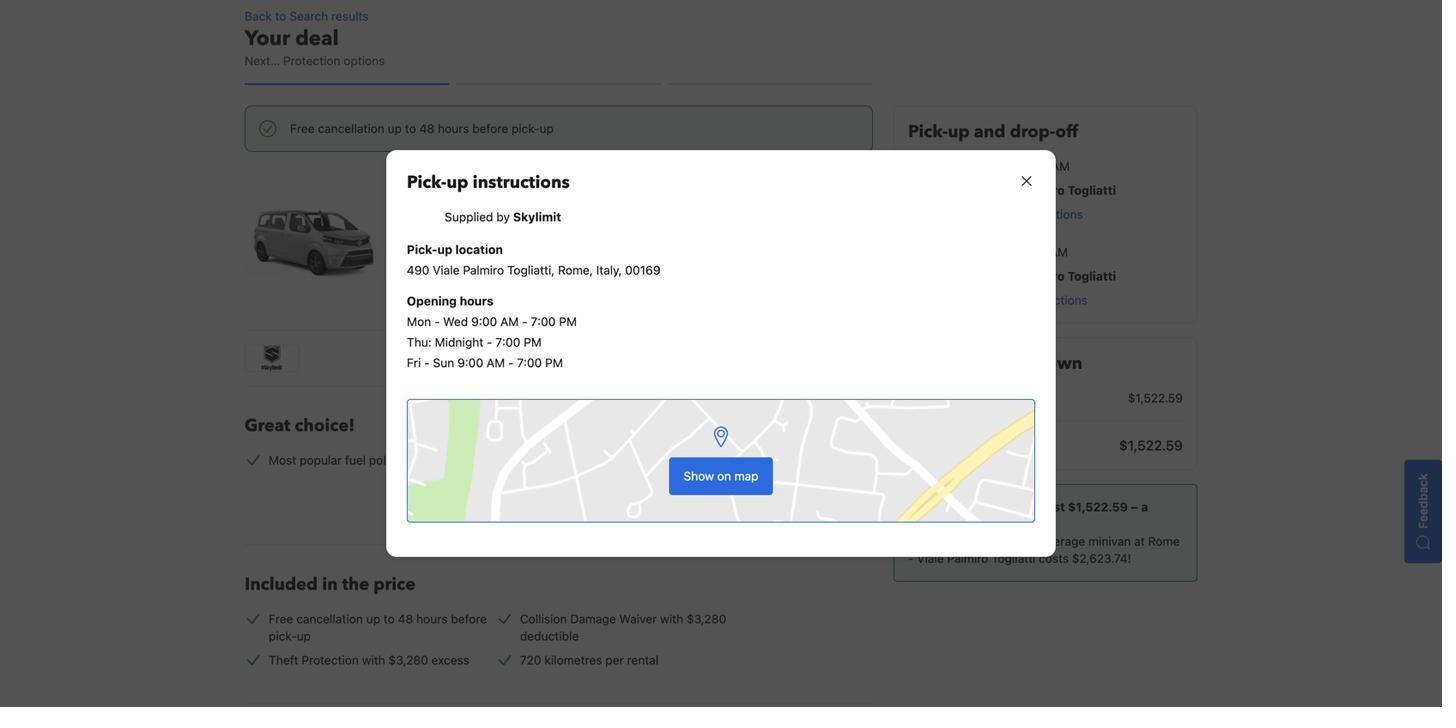 Task type: vqa. For each thing, say whether or not it's contained in the screenshot.
Car to the bottom
yes



Task type: locate. For each thing, give the bounding box(es) containing it.
0 vertical spatial instructions
[[473, 171, 570, 194]]

0 horizontal spatial rental
[[483, 254, 514, 268]]

to inside back to search results your deal next… protection options
[[275, 9, 286, 23]]

rental
[[483, 254, 514, 268], [627, 653, 659, 668]]

km
[[441, 254, 458, 268]]

hours up size
[[438, 121, 469, 136]]

0 horizontal spatial to
[[275, 9, 286, 23]]

1 vertical spatial 48
[[398, 612, 413, 626]]

supplied
[[445, 210, 493, 224]]

the right in
[[342, 573, 369, 597]]

1 rome - viale palmiro togliatti from the top
[[943, 183, 1116, 197]]

most
[[269, 453, 296, 467]]

2
[[998, 245, 1006, 259]]

togliatti
[[1068, 183, 1116, 197], [1068, 269, 1116, 283], [514, 285, 558, 299], [992, 552, 1036, 566]]

1 vertical spatial car
[[908, 391, 928, 405]]

1 vertical spatial drop-
[[973, 293, 1004, 307]]

midnight
[[435, 335, 484, 349]]

palmiro down 720 km per rental
[[470, 285, 511, 299]]

view for view drop-off instructions
[[943, 293, 970, 307]]

1 vertical spatial off
[[1004, 293, 1019, 307]]

wed
[[443, 315, 468, 329]]

hire
[[931, 391, 952, 405]]

viale inside rome - viale palmiro togliatti downtown
[[439, 285, 466, 299]]

0 horizontal spatial off
[[1004, 293, 1019, 307]]

0 vertical spatial car
[[908, 352, 937, 376]]

1 vertical spatial $3,280
[[389, 653, 428, 668]]

you
[[1019, 500, 1040, 514]]

at
[[908, 535, 920, 549]]

up up proace
[[540, 121, 554, 136]]

- inside rome - viale palmiro togliatti downtown
[[431, 285, 436, 299]]

0 vertical spatial free
[[290, 121, 315, 136]]

car left hire
[[908, 391, 928, 405]]

free cancellation up to 48 hours before pick-up up theft protection with $3,280 excess
[[269, 612, 487, 644]]

1 vertical spatial with
[[362, 653, 385, 668]]

10:00 right 24 at right top
[[1017, 159, 1048, 173]]

damage
[[570, 612, 616, 626]]

0 vertical spatial per
[[461, 254, 479, 268]]

car price breakdown
[[908, 352, 1083, 376]]

· for 2
[[1009, 245, 1012, 259]]

pick-
[[908, 120, 948, 144], [407, 171, 447, 194], [407, 243, 438, 257]]

rental down collision damage waiver with $3,280 deductible
[[627, 653, 659, 668]]

0 vertical spatial 10:00
[[1017, 159, 1048, 173]]

rome - viale palmiro togliatti up view drop-off instructions
[[943, 269, 1116, 283]]

hours up excess
[[416, 612, 448, 626]]

0 horizontal spatial drop-
[[973, 293, 1004, 307]]

720 for 720 km per rental
[[416, 254, 438, 268]]

fri
[[407, 356, 421, 370]]

your
[[245, 24, 290, 53]]

am right 24 at right top
[[1052, 159, 1070, 173]]

1 vertical spatial the
[[342, 573, 369, 597]]

togliatti inside this car is costing you just $1,522.59 – a fantastic deal… at that time of year, the average minivan at rome - viale palmiro togliatti costs $2,623.74!
[[992, 552, 1036, 566]]

- down the togliatti,
[[522, 315, 528, 329]]

sun
[[433, 356, 454, 370]]

$3,280
[[687, 612, 727, 626], [389, 653, 428, 668]]

pick-up instructions dialog
[[366, 130, 1077, 578]]

cancellation inside free cancellation up to 48 hours before pick-up
[[297, 612, 363, 626]]

2 horizontal spatial pick-
[[973, 207, 1001, 222]]

downtown
[[396, 303, 447, 315]]

0 vertical spatial 9
[[416, 205, 424, 219]]

0 horizontal spatial 720
[[416, 254, 438, 268]]

1 horizontal spatial 48
[[420, 121, 435, 136]]

1 horizontal spatial 720
[[520, 653, 541, 668]]

size
[[431, 166, 464, 189]]

rental inside product card group
[[483, 254, 514, 268]]

2 vertical spatial instructions
[[1023, 293, 1088, 307]]

viale inside the pick-up location 490 viale palmiro togliatti, rome, italy, 00169
[[433, 263, 460, 277]]

720 left km on the top of the page
[[416, 254, 438, 268]]

0 vertical spatial protection
[[283, 54, 341, 68]]

1 vertical spatial pick-
[[407, 171, 447, 194]]

1 car from the top
[[908, 352, 937, 376]]

pick- up 9 seats on the top of page
[[407, 171, 447, 194]]

pick- up 'sep'
[[973, 207, 1001, 222]]

-
[[979, 183, 985, 197], [979, 269, 985, 283], [431, 285, 436, 299], [434, 315, 440, 329], [522, 315, 528, 329], [487, 335, 492, 349], [424, 356, 430, 370], [508, 356, 514, 370], [908, 552, 914, 566]]

1 vertical spatial to
[[405, 121, 416, 136]]

0 horizontal spatial 48
[[398, 612, 413, 626]]

before up van
[[472, 121, 508, 136]]

1 vertical spatial pm
[[524, 335, 542, 349]]

1 horizontal spatial off
[[1056, 120, 1079, 144]]

rome up downtown
[[396, 285, 427, 299]]

48 up full-
[[420, 121, 435, 136]]

rome - viale palmiro togliatti up view pick-up instructions
[[943, 183, 1116, 197]]

0 vertical spatial 7:00
[[531, 315, 556, 329]]

10:00 right 2
[[1016, 245, 1047, 259]]

mon, sep 2 · 10:00 am
[[943, 245, 1068, 259]]

7:00 down rome - viale palmiro togliatti downtown
[[517, 356, 542, 370]]

rome right at
[[1149, 535, 1180, 549]]

drop- down 'sep'
[[973, 293, 1004, 307]]

0 vertical spatial price
[[941, 352, 983, 376]]

viale up wed
[[439, 285, 466, 299]]

included in the price
[[245, 573, 416, 597]]

sep
[[974, 245, 995, 259]]

24
[[993, 159, 1007, 173]]

1 vertical spatial view
[[943, 293, 970, 307]]

0 vertical spatial pick-
[[512, 121, 540, 136]]

rome - viale palmiro togliatti
[[943, 183, 1116, 197], [943, 269, 1116, 283]]

up up theft protection with $3,280 excess
[[366, 612, 380, 626]]

1 vertical spatial ·
[[1009, 245, 1012, 259]]

palmiro inside the pick-up location 490 viale palmiro togliatti, rome, italy, 00169
[[463, 263, 504, 277]]

hours up wed
[[460, 294, 494, 308]]

am
[[1052, 159, 1070, 173], [1050, 245, 1068, 259], [501, 315, 519, 329], [487, 356, 505, 370]]

off down mon, sep 2 · 10:00 am
[[1004, 293, 1019, 307]]

car
[[937, 500, 956, 514]]

car for car hire charge
[[908, 391, 928, 405]]

palmiro up view pick-up instructions
[[1020, 183, 1065, 197]]

protection inside back to search results your deal next… protection options
[[283, 54, 341, 68]]

1 vertical spatial per
[[606, 653, 624, 668]]

excess
[[432, 653, 470, 668]]

instructions up skylimit
[[473, 171, 570, 194]]

0 vertical spatial $3,280
[[687, 612, 727, 626]]

· right 24 at right top
[[1011, 159, 1014, 173]]

1 vertical spatial instructions
[[1018, 207, 1083, 222]]

2 vertical spatial free
[[269, 612, 293, 626]]

car up hire
[[908, 352, 937, 376]]

per right km on the top of the page
[[461, 254, 479, 268]]

product card group
[[245, 162, 894, 372]]

this car is costing you just $1,522.59 – a fantastic deal… at that time of year, the average minivan at rome - viale palmiro togliatti costs $2,623.74!
[[908, 500, 1180, 566]]

0 vertical spatial view
[[943, 207, 970, 222]]

- down the at
[[908, 552, 914, 566]]

1 vertical spatial hours
[[460, 294, 494, 308]]

of
[[976, 535, 987, 549]]

options
[[344, 54, 385, 68]]

$1,522.59
[[1128, 391, 1183, 405], [1119, 437, 1183, 454], [1068, 500, 1128, 514]]

off inside button
[[1004, 293, 1019, 307]]

palmiro inside this car is costing you just $1,522.59 – a fantastic deal… at that time of year, the average minivan at rome - viale palmiro togliatti costs $2,623.74!
[[947, 552, 989, 566]]

2 car from the top
[[908, 391, 928, 405]]

0 vertical spatial rome - viale palmiro togliatti
[[943, 183, 1116, 197]]

0 horizontal spatial per
[[461, 254, 479, 268]]

rental up rome - viale palmiro togliatti downtown
[[483, 254, 514, 268]]

$3,280 right waiver
[[687, 612, 727, 626]]

instructions inside dialog
[[473, 171, 570, 194]]

per down collision damage waiver with $3,280 deductible
[[606, 653, 624, 668]]

2 vertical spatial hours
[[416, 612, 448, 626]]

1 vertical spatial $1,522.59
[[1119, 437, 1183, 454]]

720
[[416, 254, 438, 268], [520, 653, 541, 668]]

2 horizontal spatial to
[[405, 121, 416, 136]]

9:00 down 'midnight'
[[458, 356, 483, 370]]

720 kilometres per rental
[[520, 653, 659, 668]]

720 for 720 kilometres per rental
[[520, 653, 541, 668]]

and
[[974, 120, 1006, 144]]

1 horizontal spatial the
[[1020, 535, 1038, 549]]

cancellation
[[318, 121, 385, 136], [297, 612, 363, 626]]

1 vertical spatial 720
[[520, 653, 541, 668]]

1 vertical spatial 9
[[966, 437, 975, 454]]

1 horizontal spatial rental
[[627, 653, 659, 668]]

pick- up full-size van toyota proace verso or similar
[[512, 121, 540, 136]]

price up the "car hire charge"
[[941, 352, 983, 376]]

- inside this car is costing you just $1,522.59 – a fantastic deal… at that time of year, the average minivan at rome - viale palmiro togliatti costs $2,623.74!
[[908, 552, 914, 566]]

2 vertical spatial pick-
[[269, 629, 297, 644]]

0 vertical spatial to
[[275, 9, 286, 23]]

up inside the pick-up location 490 viale palmiro togliatti, rome, italy, 00169
[[438, 243, 453, 257]]

9 left seats
[[416, 205, 424, 219]]

1 horizontal spatial per
[[606, 653, 624, 668]]

1 horizontal spatial drop-
[[1010, 120, 1056, 144]]

0 vertical spatial pick-
[[908, 120, 948, 144]]

· for 24
[[1011, 159, 1014, 173]]

up up theft
[[297, 629, 311, 644]]

2 view from the top
[[943, 293, 970, 307]]

view drop-off instructions button
[[943, 292, 1088, 309]]

pm
[[559, 315, 577, 329], [524, 335, 542, 349], [545, 356, 563, 370]]

1 view from the top
[[943, 207, 970, 222]]

pick- inside free cancellation up to 48 hours before pick-up
[[269, 629, 297, 644]]

2 vertical spatial $1,522.59
[[1068, 500, 1128, 514]]

with inside collision damage waiver with $3,280 deductible
[[660, 612, 684, 626]]

up up mon, sep 2 · 10:00 am
[[1001, 207, 1015, 222]]

1 horizontal spatial $3,280
[[687, 612, 727, 626]]

viale down 2
[[988, 269, 1017, 283]]

pick- up 490
[[407, 243, 438, 257]]

0 horizontal spatial $3,280
[[389, 653, 428, 668]]

0 horizontal spatial pick-
[[269, 629, 297, 644]]

is
[[959, 500, 969, 514]]

rome inside rome - viale palmiro togliatti downtown
[[396, 285, 427, 299]]

viale right 490
[[433, 263, 460, 277]]

viale down 24 at right top
[[988, 183, 1017, 197]]

0 vertical spatial cancellation
[[318, 121, 385, 136]]

pick- up theft
[[269, 629, 297, 644]]

to right back at the left
[[275, 9, 286, 23]]

1 vertical spatial pick-
[[973, 207, 1001, 222]]

48 inside free cancellation up to 48 hours before pick-up
[[398, 612, 413, 626]]

$3,280 left excess
[[389, 653, 428, 668]]

48 up theft protection with $3,280 excess
[[398, 612, 413, 626]]

instructions for sat, aug 24 · 10:00 am
[[1018, 207, 1083, 222]]

togliatti down the togliatti,
[[514, 285, 558, 299]]

2 rome - viale palmiro togliatti from the top
[[943, 269, 1116, 283]]

- down 'sep'
[[979, 269, 985, 283]]

to up theft protection with $3,280 excess
[[384, 612, 395, 626]]

720 inside product card group
[[416, 254, 438, 268]]

2 vertical spatial to
[[384, 612, 395, 626]]

search
[[290, 9, 328, 23]]

pick- up the sat, at the right of the page
[[908, 120, 948, 144]]

protection down deal
[[283, 54, 341, 68]]

next…
[[245, 54, 280, 68]]

viale down the that
[[917, 552, 944, 566]]

free cancellation up to 48 hours before pick-up up full-
[[290, 121, 554, 136]]

with left excess
[[362, 653, 385, 668]]

per inside product card group
[[461, 254, 479, 268]]

off up sat, aug 24 · 10:00 am
[[1056, 120, 1079, 144]]

instructions
[[473, 171, 570, 194], [1018, 207, 1083, 222], [1023, 293, 1088, 307]]

view pick-up instructions button
[[943, 206, 1083, 223]]

- up downtown
[[431, 285, 436, 299]]

time
[[949, 535, 973, 549]]

0 vertical spatial the
[[1020, 535, 1038, 549]]

for
[[944, 437, 962, 454]]

palmiro down location
[[463, 263, 504, 277]]

free cancellation
[[520, 453, 616, 467]]

location
[[456, 243, 503, 257]]

the inside this car is costing you just $1,522.59 – a fantastic deal… at that time of year, the average minivan at rome - viale palmiro togliatti costs $2,623.74!
[[1020, 535, 1038, 549]]

view
[[943, 207, 970, 222], [943, 293, 970, 307]]

0 vertical spatial drop-
[[1010, 120, 1056, 144]]

drop- right and at the top of page
[[1010, 120, 1056, 144]]

deal…
[[964, 517, 1000, 532]]

rental for 720 km per rental
[[483, 254, 514, 268]]

the
[[1020, 535, 1038, 549], [342, 573, 369, 597]]

theft
[[269, 653, 298, 668]]

map
[[735, 469, 759, 483]]

720 km per rental
[[416, 254, 514, 268]]

rome down mon,
[[943, 269, 976, 283]]

9 right for
[[966, 437, 975, 454]]

pick-up instructions
[[407, 171, 570, 194]]

7:00
[[531, 315, 556, 329], [496, 335, 521, 349], [517, 356, 542, 370]]

·
[[1011, 159, 1014, 173], [1009, 245, 1012, 259]]

free
[[290, 121, 315, 136], [520, 453, 545, 467], [269, 612, 293, 626]]

before up excess
[[451, 612, 487, 626]]

to
[[275, 9, 286, 23], [405, 121, 416, 136], [384, 612, 395, 626]]

$3,280 inside collision damage waiver with $3,280 deductible
[[687, 612, 727, 626]]

0 vertical spatial $1,522.59
[[1128, 391, 1183, 405]]

1 horizontal spatial pick-
[[512, 121, 540, 136]]

before
[[472, 121, 508, 136], [451, 612, 487, 626]]

price right in
[[374, 573, 416, 597]]

view up mon,
[[943, 207, 970, 222]]

viale
[[988, 183, 1017, 197], [433, 263, 460, 277], [988, 269, 1017, 283], [439, 285, 466, 299], [917, 552, 944, 566]]

togliatti inside rome - viale palmiro togliatti downtown
[[514, 285, 558, 299]]

1 horizontal spatial to
[[384, 612, 395, 626]]

instructions up the breakdown
[[1023, 293, 1088, 307]]

up left location
[[438, 243, 453, 257]]

year,
[[991, 535, 1017, 549]]

deductible
[[520, 629, 579, 644]]

to up full-
[[405, 121, 416, 136]]

0 vertical spatial rental
[[483, 254, 514, 268]]

1 vertical spatial 9:00
[[458, 356, 483, 370]]

2 vertical spatial 7:00
[[517, 356, 542, 370]]

1 vertical spatial 10:00
[[1016, 245, 1047, 259]]

0 vertical spatial with
[[660, 612, 684, 626]]

deal
[[295, 24, 339, 53]]

feedback button
[[1405, 460, 1443, 564]]

0 horizontal spatial with
[[362, 653, 385, 668]]

1 vertical spatial before
[[451, 612, 487, 626]]

· right 2
[[1009, 245, 1012, 259]]

pick- for pick-up instructions
[[407, 171, 447, 194]]

palmiro down time
[[947, 552, 989, 566]]

instructions up mon, sep 2 · 10:00 am
[[1018, 207, 1083, 222]]

1 horizontal spatial price
[[941, 352, 983, 376]]

cancellation down options
[[318, 121, 385, 136]]

hours inside "opening hours mon - wed 9:00 am - 7:00 pm thu: midnight - 7:00 pm fri - sun 9:00 am - 7:00 pm"
[[460, 294, 494, 308]]

1 horizontal spatial with
[[660, 612, 684, 626]]

protection right theft
[[302, 653, 359, 668]]

0 vertical spatial free cancellation up to 48 hours before pick-up
[[290, 121, 554, 136]]

7:00 down the togliatti,
[[531, 315, 556, 329]]

7:00 right 'midnight'
[[496, 335, 521, 349]]

0 horizontal spatial 9
[[416, 205, 424, 219]]

$1,522.59 inside this car is costing you just $1,522.59 – a fantastic deal… at that time of year, the average minivan at rome - viale palmiro togliatti costs $2,623.74!
[[1068, 500, 1128, 514]]

rome - viale palmiro togliatti downtown
[[396, 285, 558, 315]]

0 vertical spatial hours
[[438, 121, 469, 136]]

off
[[1056, 120, 1079, 144], [1004, 293, 1019, 307]]

view for view pick-up instructions
[[943, 207, 970, 222]]

9
[[416, 205, 424, 219], [966, 437, 975, 454]]

cancellation down in
[[297, 612, 363, 626]]

view down mon,
[[943, 293, 970, 307]]

1 vertical spatial free
[[520, 453, 545, 467]]

2 vertical spatial pick-
[[407, 243, 438, 257]]

the right the year, at bottom right
[[1020, 535, 1038, 549]]

with right waiver
[[660, 612, 684, 626]]

car for car price breakdown
[[908, 352, 937, 376]]

car
[[908, 352, 937, 376], [908, 391, 928, 405]]

0 vertical spatial pm
[[559, 315, 577, 329]]

1 vertical spatial cancellation
[[297, 612, 363, 626]]

0 vertical spatial 720
[[416, 254, 438, 268]]

pick-
[[512, 121, 540, 136], [973, 207, 1001, 222], [269, 629, 297, 644]]

1 vertical spatial rental
[[627, 653, 659, 668]]

10:00
[[1017, 159, 1048, 173], [1016, 245, 1047, 259]]

0 vertical spatial ·
[[1011, 159, 1014, 173]]

1 vertical spatial rome - viale palmiro togliatti
[[943, 269, 1116, 283]]

1 vertical spatial price
[[374, 573, 416, 597]]

togliatti down the year, at bottom right
[[992, 552, 1036, 566]]

720 down deductible in the bottom of the page
[[520, 653, 541, 668]]

9:00 down rome - viale palmiro togliatti downtown
[[471, 315, 497, 329]]



Task type: describe. For each thing, give the bounding box(es) containing it.
am right sun
[[487, 356, 505, 370]]

show on map button
[[407, 399, 1036, 523]]

charge
[[955, 391, 993, 405]]

proace
[[537, 172, 570, 184]]

breakdown
[[987, 352, 1083, 376]]

free inside free cancellation up to 48 hours before pick-up
[[269, 612, 293, 626]]

pick-up and drop-off
[[908, 120, 1079, 144]]

mon,
[[943, 245, 970, 259]]

1 vertical spatial protection
[[302, 653, 359, 668]]

minivan
[[1089, 535, 1131, 549]]

choice!
[[295, 414, 355, 438]]

thu:
[[407, 335, 432, 349]]

rome down the sat, at the right of the page
[[943, 183, 976, 197]]

0 vertical spatial off
[[1056, 120, 1079, 144]]

rome,
[[558, 263, 593, 277]]

price
[[908, 437, 941, 454]]

fantastic
[[908, 517, 961, 532]]

collision damage waiver with $3,280 deductible
[[520, 612, 727, 644]]

am right 2
[[1050, 245, 1068, 259]]

1 vertical spatial 7:00
[[496, 335, 521, 349]]

to inside free cancellation up to 48 hours before pick-up
[[384, 612, 395, 626]]

490
[[407, 263, 430, 277]]

0 horizontal spatial the
[[342, 573, 369, 597]]

0 vertical spatial 9:00
[[471, 315, 497, 329]]

skylimit
[[513, 210, 561, 224]]

rome - viale palmiro togliatti for up
[[943, 183, 1116, 197]]

rome inside this car is costing you just $1,522.59 – a fantastic deal… at that time of year, the average minivan at rome - viale palmiro togliatti costs $2,623.74!
[[1149, 535, 1180, 549]]

results
[[331, 9, 369, 23]]

drop- inside button
[[973, 293, 1004, 307]]

days:
[[978, 437, 1012, 454]]

waiver
[[620, 612, 657, 626]]

pick-up location 490 viale palmiro togliatti, rome, italy, 00169
[[407, 243, 661, 277]]

rental for 720 kilometres per rental
[[627, 653, 659, 668]]

–
[[1131, 500, 1139, 514]]

togliatti up view drop-off instructions
[[1068, 269, 1116, 283]]

supplied by skylimit
[[445, 210, 561, 224]]

full-size van toyota proace verso or similar
[[396, 166, 648, 189]]

instructions for mon, sep 2 · 10:00 am
[[1023, 293, 1088, 307]]

- down aug
[[979, 183, 985, 197]]

sat,
[[943, 159, 965, 173]]

similar
[[617, 172, 648, 184]]

policy
[[369, 453, 402, 467]]

show
[[684, 469, 714, 483]]

back
[[245, 9, 272, 23]]

- right "fri"
[[424, 356, 430, 370]]

kilometres
[[545, 653, 602, 668]]

this
[[908, 500, 934, 514]]

included
[[245, 573, 318, 597]]

view drop-off instructions
[[943, 293, 1088, 307]]

a
[[1142, 500, 1149, 514]]

$1,522.59 for price for 9 days:
[[1119, 437, 1183, 454]]

10:00 for 24
[[1017, 159, 1048, 173]]

price for 9 days:
[[908, 437, 1012, 454]]

toyota
[[501, 172, 534, 184]]

pick- inside the pick-up location 490 viale palmiro togliatti, rome, italy, 00169
[[407, 243, 438, 257]]

- right 'midnight'
[[487, 335, 492, 349]]

most popular fuel policy
[[269, 453, 402, 467]]

before inside free cancellation up to 48 hours before pick-up
[[451, 612, 487, 626]]

per for km
[[461, 254, 479, 268]]

show on map
[[684, 469, 759, 483]]

9 inside product card group
[[416, 205, 424, 219]]

9 seats
[[416, 205, 457, 219]]

that
[[924, 535, 945, 549]]

1 vertical spatial free cancellation up to 48 hours before pick-up
[[269, 612, 487, 644]]

fuel
[[345, 453, 366, 467]]

up inside view pick-up instructions button
[[1001, 207, 1015, 222]]

palmiro inside rome - viale palmiro togliatti downtown
[[470, 285, 511, 299]]

next page is protection options note
[[245, 52, 873, 70]]

back to search results link
[[245, 8, 873, 25]]

aug
[[968, 159, 990, 173]]

popular
[[300, 453, 342, 467]]

- right sun
[[508, 356, 514, 370]]

hours inside free cancellation up to 48 hours before pick-up
[[416, 612, 448, 626]]

0 vertical spatial 48
[[420, 121, 435, 136]]

- right mon
[[434, 315, 440, 329]]

car hire charge
[[908, 391, 993, 405]]

1 horizontal spatial 9
[[966, 437, 975, 454]]

pick- inside button
[[973, 207, 1001, 222]]

cancellation
[[548, 453, 616, 467]]

at
[[1135, 535, 1145, 549]]

rome - viale palmiro togliatti for off
[[943, 269, 1116, 283]]

supplied by skylimit image
[[246, 345, 299, 371]]

verso
[[573, 172, 601, 184]]

$1,522.59 for car hire charge
[[1128, 391, 1183, 405]]

am down rome - viale palmiro togliatti downtown
[[501, 315, 519, 329]]

full-
[[396, 166, 431, 189]]

in
[[322, 573, 338, 597]]

togliatti,
[[507, 263, 555, 277]]

viale inside this car is costing you just $1,522.59 – a fantastic deal… at that time of year, the average minivan at rome - viale palmiro togliatti costs $2,623.74!
[[917, 552, 944, 566]]

sat, aug 24 · 10:00 am
[[943, 159, 1070, 173]]

costing
[[972, 500, 1016, 514]]

view pick-up instructions
[[943, 207, 1083, 222]]

up up seats
[[447, 171, 469, 194]]

seats
[[427, 205, 457, 219]]

or
[[604, 172, 614, 184]]

0 vertical spatial before
[[472, 121, 508, 136]]

average
[[1042, 535, 1086, 549]]

italy,
[[596, 263, 622, 277]]

up up full-
[[388, 121, 402, 136]]

mon
[[407, 315, 431, 329]]

togliatti up view pick-up instructions
[[1068, 183, 1116, 197]]

per for kilometres
[[606, 653, 624, 668]]

10:00 for 2
[[1016, 245, 1047, 259]]

palmiro up view drop-off instructions
[[1020, 269, 1065, 283]]

opening
[[407, 294, 457, 308]]

pick- for pick-up and drop-off
[[908, 120, 948, 144]]

on
[[718, 469, 731, 483]]

2 vertical spatial pm
[[545, 356, 563, 370]]

van
[[468, 166, 498, 189]]

opening hours mon - wed 9:00 am - 7:00 pm thu: midnight - 7:00 pm fri - sun 9:00 am - 7:00 pm
[[407, 294, 577, 370]]

collision
[[520, 612, 567, 626]]

up left and at the top of page
[[948, 120, 970, 144]]

great choice!
[[245, 414, 355, 438]]

back to search results your deal next… protection options
[[245, 9, 385, 68]]

0 horizontal spatial price
[[374, 573, 416, 597]]

great
[[245, 414, 290, 438]]



